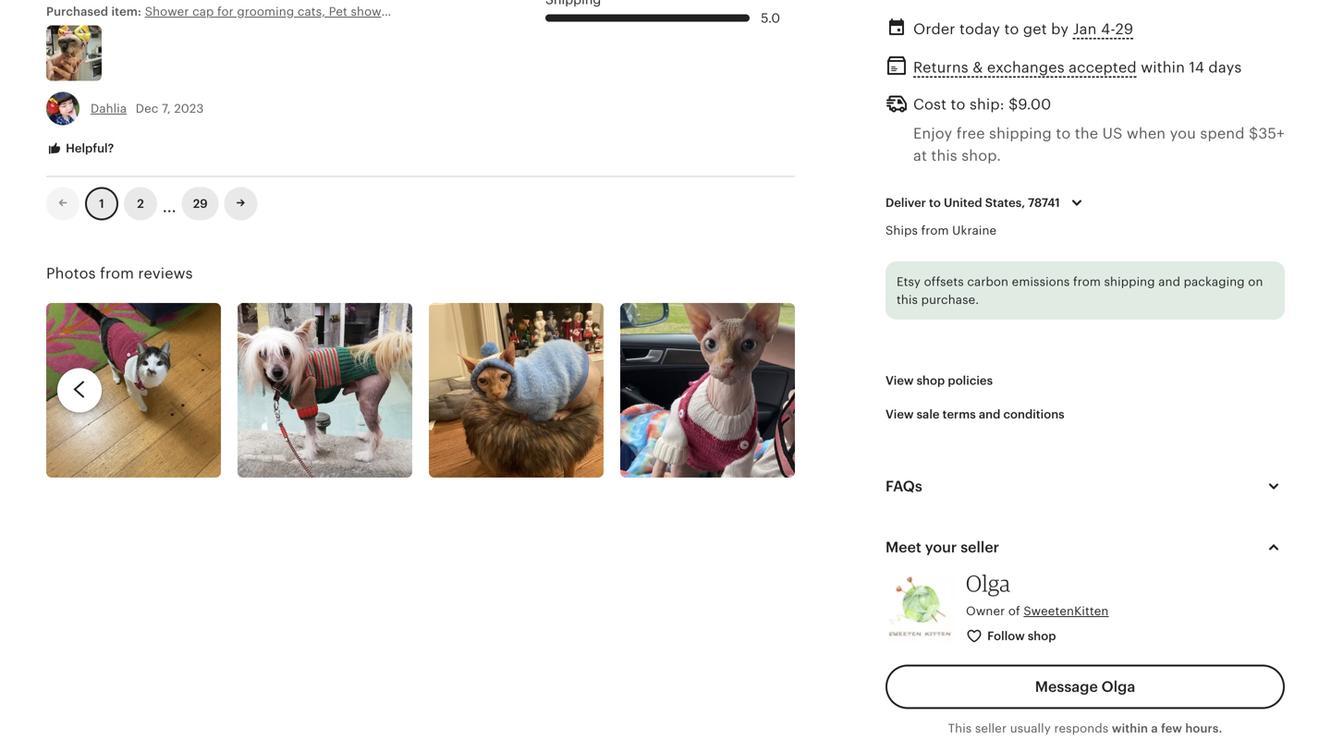 Task type: vqa. For each thing, say whether or not it's contained in the screenshot.
🐾🎄
no



Task type: locate. For each thing, give the bounding box(es) containing it.
terms
[[943, 407, 976, 421]]

&
[[973, 59, 983, 76]]

shower cap for grooming cats, pet shower cap link
[[145, 3, 418, 20]]

view for view sale terms and conditions
[[886, 407, 914, 421]]

view left policies
[[886, 374, 914, 388]]

seller
[[961, 539, 999, 556], [975, 722, 1007, 736]]

within for 14
[[1141, 59, 1185, 76]]

this seller usually responds within a few hours.
[[948, 722, 1223, 736]]

by
[[1051, 21, 1069, 38]]

78741
[[1028, 196, 1060, 210]]

1 vertical spatial within
[[1112, 722, 1148, 736]]

0 horizontal spatial shop
[[917, 374, 945, 388]]

and
[[1159, 275, 1181, 289], [979, 407, 1001, 421]]

follow
[[987, 630, 1025, 644]]

shop
[[917, 374, 945, 388], [1028, 630, 1056, 644]]

dahlia
[[91, 102, 127, 116]]

1 horizontal spatial shipping
[[1104, 275, 1155, 289]]

olga inside message olga button
[[1102, 679, 1136, 696]]

view left sale
[[886, 407, 914, 421]]

1 vertical spatial seller
[[975, 722, 1007, 736]]

shipping down $
[[989, 125, 1052, 142]]

this
[[948, 722, 972, 736]]

returns & exchanges accepted within 14 days
[[913, 59, 1242, 76]]

0 horizontal spatial and
[[979, 407, 1001, 421]]

shop.
[[962, 148, 1001, 164]]

days
[[1209, 59, 1242, 76]]

emissions
[[1012, 275, 1070, 289]]

0 vertical spatial shipping
[[989, 125, 1052, 142]]

1 vertical spatial shipping
[[1104, 275, 1155, 289]]

deliver
[[886, 196, 926, 210]]

cap right shower at top
[[397, 5, 418, 18]]

carbon
[[967, 275, 1009, 289]]

shop for follow
[[1028, 630, 1056, 644]]

2 horizontal spatial from
[[1073, 275, 1101, 289]]

photos from reviews
[[46, 265, 193, 282]]

0 vertical spatial seller
[[961, 539, 999, 556]]

etsy offsets carbon emissions from shipping and packaging on this purchase.
[[897, 275, 1263, 307]]

ukraine
[[952, 224, 997, 238]]

0 vertical spatial shop
[[917, 374, 945, 388]]

0 vertical spatial olga
[[966, 570, 1011, 597]]

shop up sale
[[917, 374, 945, 388]]

1 vertical spatial 29
[[193, 197, 208, 211]]

0 horizontal spatial shipping
[[989, 125, 1052, 142]]

owner
[[966, 605, 1005, 618]]

…
[[163, 190, 176, 217]]

view sale terms and conditions
[[886, 407, 1065, 421]]

1 horizontal spatial 29
[[1116, 21, 1134, 38]]

free
[[957, 125, 985, 142]]

exchanges
[[987, 59, 1065, 76]]

to
[[1004, 21, 1019, 38], [951, 96, 966, 113], [1056, 125, 1071, 142], [929, 196, 941, 210]]

1 vertical spatial olga
[[1102, 679, 1136, 696]]

you
[[1170, 125, 1196, 142]]

meet your seller button
[[869, 526, 1302, 570]]

to left united
[[929, 196, 941, 210]]

enjoy
[[913, 125, 953, 142]]

view for view shop policies
[[886, 374, 914, 388]]

spend
[[1200, 125, 1245, 142]]

from inside etsy offsets carbon emissions from shipping and packaging on this purchase.
[[1073, 275, 1101, 289]]

this down etsy
[[897, 293, 918, 307]]

1 vertical spatial this
[[897, 293, 918, 307]]

deliver to united states, 78741
[[886, 196, 1060, 210]]

jan 4-29 button
[[1073, 16, 1134, 43]]

seller right your
[[961, 539, 999, 556]]

0 horizontal spatial cap
[[192, 5, 214, 18]]

0 horizontal spatial olga
[[966, 570, 1011, 597]]

olga inside olga owner of sweetenkitten
[[966, 570, 1011, 597]]

from right ships
[[921, 224, 949, 238]]

1 vertical spatial and
[[979, 407, 1001, 421]]

on
[[1248, 275, 1263, 289]]

this inside etsy offsets carbon emissions from shipping and packaging on this purchase.
[[897, 293, 918, 307]]

0 horizontal spatial this
[[897, 293, 918, 307]]

0 horizontal spatial from
[[100, 265, 134, 282]]

view shop policies button
[[872, 364, 1007, 398]]

29 right …
[[193, 197, 208, 211]]

shop down sweetenkitten
[[1028, 630, 1056, 644]]

policies
[[948, 374, 993, 388]]

1 horizontal spatial and
[[1159, 275, 1181, 289]]

packaging
[[1184, 275, 1245, 289]]

follow shop button
[[952, 620, 1072, 654]]

0 vertical spatial this
[[931, 148, 958, 164]]

from right the photos
[[100, 265, 134, 282]]

to left 'get'
[[1004, 21, 1019, 38]]

deliver to united states, 78741 button
[[872, 184, 1102, 223]]

within
[[1141, 59, 1185, 76], [1112, 722, 1148, 736]]

reviews
[[138, 265, 193, 282]]

this
[[931, 148, 958, 164], [897, 293, 918, 307]]

0 vertical spatial 29
[[1116, 21, 1134, 38]]

2 cap from the left
[[397, 5, 418, 18]]

cap left for
[[192, 5, 214, 18]]

shipping left packaging
[[1104, 275, 1155, 289]]

0 vertical spatial within
[[1141, 59, 1185, 76]]

to left the
[[1056, 125, 1071, 142]]

faqs button
[[869, 465, 1302, 509]]

2
[[137, 197, 144, 211]]

and right terms at the bottom of page
[[979, 407, 1001, 421]]

2 view from the top
[[886, 407, 914, 421]]

dahlia link
[[91, 102, 127, 116]]

from right the emissions
[[1073, 275, 1101, 289]]

1 horizontal spatial from
[[921, 224, 949, 238]]

united
[[944, 196, 982, 210]]

follow shop
[[987, 630, 1056, 644]]

helpful?
[[63, 142, 114, 155]]

jan
[[1073, 21, 1097, 38]]

olga right message
[[1102, 679, 1136, 696]]

14
[[1189, 59, 1205, 76]]

1 horizontal spatial cap
[[397, 5, 418, 18]]

1 vertical spatial view
[[886, 407, 914, 421]]

seller right this
[[975, 722, 1007, 736]]

shipping inside etsy offsets carbon emissions from shipping and packaging on this purchase.
[[1104, 275, 1155, 289]]

within left 14
[[1141, 59, 1185, 76]]

olga image
[[886, 575, 955, 644]]

ships from ukraine
[[886, 224, 997, 238]]

1 horizontal spatial shop
[[1028, 630, 1056, 644]]

1 horizontal spatial olga
[[1102, 679, 1136, 696]]

1 vertical spatial shop
[[1028, 630, 1056, 644]]

olga up owner
[[966, 570, 1011, 597]]

29
[[1116, 21, 1134, 38], [193, 197, 208, 211]]

1 view from the top
[[886, 374, 914, 388]]

purchase.
[[921, 293, 979, 307]]

0 vertical spatial and
[[1159, 275, 1181, 289]]

within left a
[[1112, 722, 1148, 736]]

0 vertical spatial view
[[886, 374, 914, 388]]

olga
[[966, 570, 1011, 597], [1102, 679, 1136, 696]]

5.0
[[761, 10, 780, 25]]

and left packaging
[[1159, 275, 1181, 289]]

29 right the jan on the top right of page
[[1116, 21, 1134, 38]]

from
[[921, 224, 949, 238], [100, 265, 134, 282], [1073, 275, 1101, 289]]

sweetenkitten link
[[1024, 605, 1109, 618]]

1 horizontal spatial this
[[931, 148, 958, 164]]

offsets
[[924, 275, 964, 289]]

this right "at"
[[931, 148, 958, 164]]



Task type: describe. For each thing, give the bounding box(es) containing it.
ships
[[886, 224, 918, 238]]

hours.
[[1185, 722, 1223, 736]]

2 link
[[124, 187, 157, 221]]

at
[[913, 148, 927, 164]]

1 cap from the left
[[192, 5, 214, 18]]

$
[[1009, 96, 1018, 113]]

purchased
[[46, 5, 108, 18]]

enjoy free shipping to the us when you spend $35+ at this shop.
[[913, 125, 1285, 164]]

0 horizontal spatial 29
[[193, 197, 208, 211]]

view shop policies
[[886, 374, 993, 388]]

when
[[1127, 125, 1166, 142]]

responds
[[1054, 722, 1109, 736]]

grooming
[[237, 5, 294, 18]]

2023
[[174, 102, 204, 116]]

returns
[[913, 59, 969, 76]]

of
[[1008, 605, 1020, 618]]

1
[[99, 197, 104, 211]]

a
[[1151, 722, 1158, 736]]

for
[[217, 5, 234, 18]]

photos
[[46, 265, 96, 282]]

few
[[1161, 722, 1182, 736]]

seller inside meet your seller dropdown button
[[961, 539, 999, 556]]

faqs
[[886, 478, 922, 495]]

usually
[[1010, 722, 1051, 736]]

meet
[[886, 539, 922, 556]]

dahlia added a photo of their purchase image
[[46, 26, 102, 81]]

this inside enjoy free shipping to the us when you spend $35+ at this shop.
[[931, 148, 958, 164]]

the
[[1075, 125, 1098, 142]]

etsy
[[897, 275, 921, 289]]

message olga button
[[886, 665, 1285, 710]]

7,
[[162, 102, 171, 116]]

shower
[[145, 5, 189, 18]]

dec
[[136, 102, 159, 116]]

returns & exchanges accepted button
[[913, 54, 1137, 81]]

29 link
[[182, 187, 219, 221]]

shipping inside enjoy free shipping to the us when you spend $35+ at this shop.
[[989, 125, 1052, 142]]

get
[[1023, 21, 1047, 38]]

and inside button
[[979, 407, 1001, 421]]

dahlia dec 7, 2023
[[91, 102, 204, 116]]

shop for view
[[917, 374, 945, 388]]

cost
[[913, 96, 947, 113]]

pet
[[329, 5, 348, 18]]

states,
[[985, 196, 1025, 210]]

accepted
[[1069, 59, 1137, 76]]

item:
[[111, 5, 141, 18]]

4-
[[1101, 21, 1116, 38]]

to inside enjoy free shipping to the us when you spend $35+ at this shop.
[[1056, 125, 1071, 142]]

within for a
[[1112, 722, 1148, 736]]

message olga
[[1035, 679, 1136, 696]]

order today to get by jan 4-29
[[913, 21, 1134, 38]]

shower
[[351, 5, 393, 18]]

from for ukraine
[[921, 224, 949, 238]]

to inside dropdown button
[[929, 196, 941, 210]]

and inside etsy offsets carbon emissions from shipping and packaging on this purchase.
[[1159, 275, 1181, 289]]

cats,
[[298, 5, 326, 18]]

helpful? button
[[32, 132, 128, 166]]

$35+
[[1249, 125, 1285, 142]]

your
[[925, 539, 957, 556]]

9.00
[[1018, 96, 1051, 113]]

to right cost
[[951, 96, 966, 113]]

cost to ship: $ 9.00
[[913, 96, 1051, 113]]

conditions
[[1003, 407, 1065, 421]]

from for reviews
[[100, 265, 134, 282]]

ship:
[[970, 96, 1005, 113]]

sweetenkitten
[[1024, 605, 1109, 618]]

olga owner of sweetenkitten
[[966, 570, 1109, 618]]

today
[[960, 21, 1000, 38]]

meet your seller
[[886, 539, 999, 556]]

us
[[1102, 125, 1123, 142]]

order
[[913, 21, 956, 38]]

message
[[1035, 679, 1098, 696]]

view sale terms and conditions button
[[872, 398, 1079, 431]]

sale
[[917, 407, 940, 421]]

purchased item: shower cap for grooming cats, pet shower cap
[[46, 5, 418, 18]]



